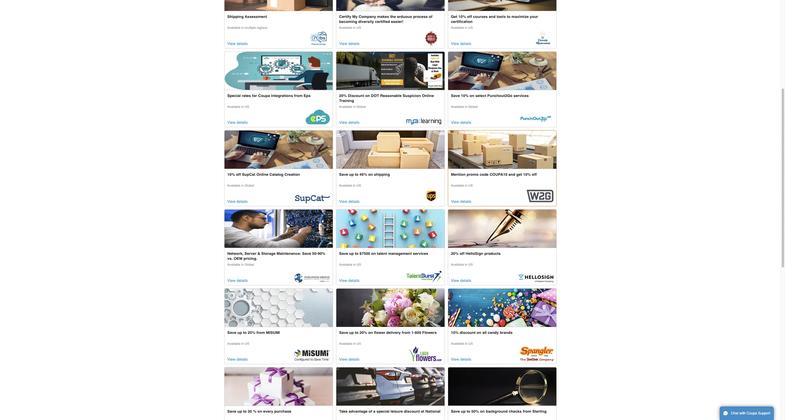 Task type: vqa. For each thing, say whether or not it's contained in the screenshot.
United to the middle
no



Task type: locate. For each thing, give the bounding box(es) containing it.
us inside get 10% off courses and tools to maximize your certification available in us
[[469, 26, 473, 30]]

tools
[[497, 14, 506, 19]]

0 vertical spatial certify my company image
[[336, 0, 445, 11]]

available inside "certify my company makes the arduous process of becoming diversity certified easier! available in us"
[[339, 26, 352, 30]]

background
[[486, 410, 508, 414]]

discount
[[348, 94, 364, 98]]

suspicion
[[403, 94, 421, 98]]

available in us
[[227, 105, 249, 109], [339, 184, 361, 188], [451, 184, 473, 188], [339, 263, 361, 267], [451, 263, 473, 267], [227, 342, 249, 346], [339, 342, 361, 346], [451, 342, 473, 346]]

coupa
[[258, 94, 270, 98], [747, 412, 758, 416]]

myca learning image down the suspicion
[[406, 118, 442, 125]]

view for 10% discount on all candy brands
[[451, 358, 459, 362]]

global down select
[[469, 105, 478, 109]]

save for save up to 30 % on every purchase
[[227, 410, 236, 414]]

hellosign
[[466, 252, 484, 256]]

up left '50%'
[[461, 410, 466, 414]]

to left "30"
[[243, 410, 247, 414]]

view details for save up to 20% on flower delivery from 1-800 flowers
[[339, 358, 360, 362]]

0 vertical spatial and
[[489, 14, 496, 19]]

us
[[357, 26, 361, 30], [469, 26, 473, 30], [245, 105, 249, 109], [357, 184, 361, 188], [469, 184, 473, 188], [357, 263, 361, 267], [469, 263, 473, 267], [245, 342, 249, 346], [357, 342, 361, 346], [469, 342, 473, 346]]

71lbs image
[[224, 0, 333, 11], [308, 31, 330, 46]]

off inside get 10% off courses and tools to maximize your certification available in us
[[467, 14, 472, 19]]

1 vertical spatial coupa
[[747, 412, 758, 416]]

up for 30
[[237, 410, 242, 414]]

to inside get 10% off courses and tools to maximize your certification available in us
[[507, 14, 511, 19]]

diversity masterminds image
[[448, 0, 557, 11], [536, 31, 551, 46]]

us for save up to 46% on shipping
[[357, 184, 361, 188]]

1 vertical spatial of
[[369, 410, 372, 414]]

20% for 20% off hellosign products
[[451, 252, 459, 256]]

available in us for special rates for coupa integrations from eps
[[227, 105, 249, 109]]

view for 20% off hellosign products
[[451, 279, 459, 283]]

0 vertical spatial myca learning image
[[336, 52, 445, 90]]

view details button for save 10% on select punchout2go services
[[451, 120, 472, 126]]

details for certify my company makes the arduous process of becoming diversity certified easier!
[[349, 41, 360, 46]]

0 vertical spatial coupa
[[258, 94, 270, 98]]

800
[[415, 331, 421, 335]]

0 vertical spatial services
[[514, 94, 529, 98]]

your
[[530, 14, 538, 19]]

0 vertical spatial of
[[429, 14, 433, 19]]

view details button
[[227, 41, 248, 47], [339, 41, 360, 47], [451, 41, 472, 47], [227, 120, 248, 126], [339, 120, 360, 126], [451, 120, 472, 126], [227, 199, 248, 205], [339, 199, 360, 205], [451, 199, 472, 205], [227, 278, 248, 284], [339, 278, 360, 284], [451, 278, 472, 284], [227, 357, 248, 363], [339, 357, 360, 363], [451, 357, 472, 363]]

1 horizontal spatial coupa
[[747, 412, 758, 416]]

in inside "certify my company makes the arduous process of becoming diversity certified easier! available in us"
[[353, 26, 356, 30]]

in for save up to 46% on shipping
[[353, 184, 356, 188]]

available for special rates for coupa integrations from eps
[[227, 105, 241, 109]]

0 vertical spatial available in global
[[451, 105, 478, 109]]

on left the dot
[[365, 94, 370, 98]]

and left "tools"
[[489, 14, 496, 19]]

10% off supcat online catalog creation
[[227, 173, 300, 177]]

available in global down supcat
[[227, 184, 254, 188]]

on left select
[[470, 94, 475, 98]]

1 vertical spatial 20%
[[451, 252, 459, 256]]

1 vertical spatial talentburst image
[[406, 271, 442, 283]]

us for save up to $7500 on talent management services
[[357, 263, 361, 267]]

$7500
[[360, 252, 370, 256]]

oem
[[234, 257, 243, 261]]

1 vertical spatial and
[[509, 173, 516, 177]]

talent
[[377, 252, 387, 256]]

10% left supcat
[[227, 173, 235, 177]]

0 vertical spatial eps image
[[224, 52, 333, 90]]

1 horizontal spatial available in global
[[451, 105, 478, 109]]

view for save up to $7500 on talent management services
[[339, 279, 348, 283]]

available in us for save up to $7500 on talent management services
[[339, 263, 361, 267]]

eps image
[[224, 52, 333, 90], [306, 110, 330, 125]]

0 vertical spatial hellosign image
[[448, 210, 557, 248]]

in for shipping assessment
[[241, 26, 244, 30]]

1 vertical spatial 71lbs image
[[308, 31, 330, 46]]

view details button for network, server & storage maintenance: save 50-90% vs. oem pricing.
[[227, 278, 248, 284]]

coupa right with
[[747, 412, 758, 416]]

to left $7500
[[355, 252, 359, 256]]

talentburst image
[[336, 210, 445, 248], [406, 271, 442, 283]]

in inside network, server & storage maintenance: save 50-90% vs. oem pricing. available in global
[[241, 263, 244, 267]]

1-800 flowers image down 'flowers'
[[409, 347, 442, 362]]

0 vertical spatial 20%
[[339, 94, 347, 98]]

1-800 flowers image up save up to 20% on flower delivery from 1-800 flowers
[[336, 289, 445, 327]]

shipping
[[374, 173, 390, 177]]

myca learning image
[[336, 52, 445, 90], [406, 118, 442, 125]]

catalog
[[270, 173, 284, 177]]

from left 1-
[[402, 331, 411, 335]]

rates
[[242, 94, 251, 98]]

up for 46%
[[349, 173, 354, 177]]

training
[[339, 99, 354, 103]]

save for save up to 50% on background checks from sterling
[[451, 410, 460, 414]]

available inside 20% discount on dot reasonable suspicion online training available in global
[[339, 105, 352, 109]]

and for get
[[509, 173, 516, 177]]

view details button for shipping assessment
[[227, 41, 248, 47]]

available in global down select
[[451, 105, 478, 109]]

certify my company image up the
[[336, 0, 445, 11]]

eps image up integrations
[[224, 52, 333, 90]]

online inside 20% discount on dot reasonable suspicion online training available in global
[[422, 94, 434, 98]]

to left the 25%
[[243, 331, 247, 335]]

details for 20% off hellosign products
[[460, 279, 472, 283]]

supcat
[[242, 173, 256, 177]]

available
[[227, 26, 241, 30], [339, 26, 352, 30], [451, 26, 464, 30], [227, 105, 241, 109], [339, 105, 352, 109], [451, 105, 464, 109], [227, 184, 241, 188], [339, 184, 352, 188], [451, 184, 464, 188], [227, 263, 241, 267], [339, 263, 352, 267], [451, 263, 464, 267], [227, 342, 241, 346], [339, 342, 352, 346], [451, 342, 464, 346]]

1 horizontal spatial and
[[509, 173, 516, 177]]

1 horizontal spatial discount
[[460, 331, 476, 335]]

creation
[[285, 173, 300, 177]]

0 horizontal spatial of
[[369, 410, 372, 414]]

20% left flower
[[360, 331, 367, 335]]

supcat services image
[[224, 131, 333, 169], [295, 196, 330, 204]]

available for 10% discount on all candy brands
[[451, 342, 464, 346]]

ware2go image
[[448, 131, 557, 169], [527, 189, 554, 204]]

global down discount
[[357, 105, 366, 109]]

view details button for save up to 46% on shipping
[[339, 199, 360, 205]]

view details button for 20% off hellosign products
[[451, 278, 472, 284]]

10% up certification
[[459, 14, 466, 19]]

worldwide services image up storage
[[224, 210, 333, 248]]

save for save up to 20% on flower delivery from 1-800 flowers
[[339, 331, 348, 335]]

20% left hellosign on the right of page
[[451, 252, 459, 256]]

and left get
[[509, 173, 516, 177]]

view details button for save up to 25% from misumi
[[227, 357, 248, 363]]

20% off hellosign products
[[451, 252, 501, 256]]

eps image down eps
[[306, 110, 330, 125]]

0 vertical spatial talentburst image
[[336, 210, 445, 248]]

on left flower
[[368, 331, 373, 335]]

1 vertical spatial myca learning image
[[406, 118, 442, 125]]

off left hellosign on the right of page
[[460, 252, 465, 256]]

available in global for 10%
[[451, 105, 478, 109]]

myca learning image up reasonable
[[336, 52, 445, 90]]

us for save up to 25% from misumi
[[245, 342, 249, 346]]

and inside get 10% off courses and tools to maximize your certification available in us
[[489, 14, 496, 19]]

online right the suspicion
[[422, 94, 434, 98]]

coupa right for
[[258, 94, 270, 98]]

certify my company makes the arduous process of becoming diversity certified easier! available in us
[[339, 14, 433, 30]]

available for save up to 46% on shipping
[[339, 184, 352, 188]]

0 vertical spatial online
[[422, 94, 434, 98]]

on left all
[[477, 331, 482, 335]]

in for mention promo code coupa10 and get 10% off
[[465, 184, 468, 188]]

online
[[422, 94, 434, 98], [257, 173, 268, 177]]

discount left at
[[404, 410, 420, 414]]

a
[[373, 410, 376, 414]]

on inside 20% discount on dot reasonable suspicion online training available in global
[[365, 94, 370, 98]]

of inside "certify my company makes the arduous process of becoming diversity certified easier! available in us"
[[429, 14, 433, 19]]

mention
[[451, 173, 466, 177]]

discount left all
[[460, 331, 476, 335]]

view for save up to 20% on flower delivery from 1-800 flowers
[[339, 358, 348, 362]]

in
[[241, 26, 244, 30], [353, 26, 356, 30], [465, 26, 468, 30], [241, 105, 244, 109], [353, 105, 356, 109], [465, 105, 468, 109], [241, 184, 244, 188], [353, 184, 356, 188], [465, 184, 468, 188], [241, 263, 244, 267], [353, 263, 356, 267], [465, 263, 468, 267], [241, 342, 244, 346], [353, 342, 356, 346], [465, 342, 468, 346]]

punchout2go image
[[448, 52, 557, 90], [518, 115, 554, 125]]

1 vertical spatial supcat services image
[[295, 196, 330, 204]]

of right process
[[429, 14, 433, 19]]

save up to 46% on shipping
[[339, 173, 390, 177]]

take advantage of a special leisure discount at national
[[339, 410, 441, 414]]

save up to 50% on background checks from sterling
[[451, 410, 547, 414]]

up left $7500
[[349, 252, 354, 256]]

national
[[426, 410, 441, 414]]

of
[[429, 14, 433, 19], [369, 410, 372, 414]]

the
[[390, 14, 396, 19]]

process
[[413, 14, 428, 19]]

available inside get 10% off courses and tools to maximize your certification available in us
[[451, 26, 464, 30]]

30
[[248, 410, 252, 414]]

up left the 25%
[[237, 331, 242, 335]]

details for network, server & storage maintenance: save 50-90% vs. oem pricing.
[[237, 279, 248, 283]]

10% inside get 10% off courses and tools to maximize your certification available in us
[[459, 14, 466, 19]]

on right '50%'
[[480, 410, 485, 414]]

details for save up to 46% on shipping
[[349, 200, 360, 204]]

from
[[294, 94, 303, 98], [257, 331, 265, 335], [402, 331, 411, 335], [523, 410, 532, 414]]

view details for network, server & storage maintenance: save 50-90% vs. oem pricing.
[[227, 279, 248, 283]]

spangler candy company image
[[448, 289, 557, 327], [520, 347, 554, 362]]

20% for 20% discount on dot reasonable suspicion online training available in global
[[339, 94, 347, 98]]

in for 10% discount on all candy brands
[[465, 342, 468, 346]]

0 horizontal spatial coupa
[[258, 94, 270, 98]]

maximize
[[512, 14, 529, 19]]

management
[[388, 252, 412, 256]]

worldwide services image down 50-
[[295, 274, 330, 283]]

network, server & storage maintenance: save 50-90% vs. oem pricing. available in global
[[227, 252, 326, 267]]

1 vertical spatial certify my company image
[[425, 31, 438, 46]]

support
[[759, 412, 771, 416]]

diversity masterminds image up "tools"
[[448, 0, 557, 11]]

view details
[[227, 41, 248, 46], [339, 41, 360, 46], [451, 41, 472, 46], [227, 121, 248, 125], [339, 121, 360, 125], [451, 121, 472, 125], [227, 200, 248, 204], [339, 200, 360, 204], [451, 200, 472, 204], [227, 279, 248, 283], [339, 279, 360, 283], [451, 279, 472, 283], [227, 358, 248, 362], [339, 358, 360, 362], [451, 358, 472, 362]]

available in global
[[451, 105, 478, 109], [227, 184, 254, 188]]

up left "46%" on the left top of page
[[349, 173, 354, 177]]

services
[[514, 94, 529, 98], [413, 252, 428, 256]]

pricing.
[[244, 257, 257, 261]]

get 10% off courses and tools to maximize your certification available in us
[[451, 14, 538, 30]]

off
[[467, 14, 472, 19], [236, 173, 241, 177], [532, 173, 537, 177], [460, 252, 465, 256]]

1 vertical spatial online
[[257, 173, 268, 177]]

details for 20% discount on dot reasonable suspicion online training
[[349, 121, 360, 125]]

1 vertical spatial hellosign image
[[518, 275, 554, 283]]

details for special rates for coupa integrations from eps
[[237, 121, 248, 125]]

select
[[476, 94, 487, 98]]

0 horizontal spatial and
[[489, 14, 496, 19]]

view details for save 10% on select punchout2go services
[[451, 121, 472, 125]]

to left "46%" on the left top of page
[[355, 173, 359, 177]]

details for get 10% off courses and tools to maximize your certification
[[460, 41, 472, 46]]

in for save up to $7500 on talent management services
[[353, 263, 356, 267]]

global down pricing.
[[245, 263, 254, 267]]

off up certification
[[467, 14, 472, 19]]

0 horizontal spatial discount
[[404, 410, 420, 414]]

global inside 20% discount on dot reasonable suspicion online training available in global
[[357, 105, 366, 109]]

2 vertical spatial 20%
[[360, 331, 367, 335]]

20%
[[339, 94, 347, 98], [451, 252, 459, 256], [360, 331, 367, 335]]

2 horizontal spatial 20%
[[451, 252, 459, 256]]

worldwide services image
[[224, 210, 333, 248], [295, 274, 330, 283]]

view for save up to 25% from misumi
[[227, 358, 236, 362]]

up left "30"
[[237, 410, 242, 414]]

hellosign image
[[448, 210, 557, 248], [518, 275, 554, 283]]

20% up the training
[[339, 94, 347, 98]]

view details for 20% off hellosign products
[[451, 279, 472, 283]]

in for special rates for coupa integrations from eps
[[241, 105, 244, 109]]

0 horizontal spatial services
[[413, 252, 428, 256]]

us for special rates for coupa integrations from eps
[[245, 105, 249, 109]]

pimm solutions image
[[224, 368, 333, 406]]

1-800 flowers image
[[336, 289, 445, 327], [409, 347, 442, 362]]

global
[[357, 105, 366, 109], [469, 105, 478, 109], [245, 184, 254, 188], [245, 263, 254, 267]]

to left flower
[[355, 331, 359, 335]]

20% inside 20% discount on dot reasonable suspicion online training available in global
[[339, 94, 347, 98]]

server
[[245, 252, 257, 256]]

0 vertical spatial spangler candy company image
[[448, 289, 557, 327]]

0 horizontal spatial available in global
[[227, 184, 254, 188]]

view for save up to 46% on shipping
[[339, 200, 348, 204]]

view details for save up to 46% on shipping
[[339, 200, 360, 204]]

up for 25%
[[237, 331, 242, 335]]

to for save up to 30 % on every purchase
[[243, 410, 247, 414]]

save for save up to 25% from misumi
[[227, 331, 236, 335]]

up for $7500
[[349, 252, 354, 256]]

services right management
[[413, 252, 428, 256]]

special rates for coupa integrations from eps
[[227, 94, 311, 98]]

0 vertical spatial 1-800 flowers image
[[336, 289, 445, 327]]

to right "tools"
[[507, 14, 511, 19]]

0 horizontal spatial 20%
[[339, 94, 347, 98]]

makes
[[377, 14, 389, 19]]

in for save up to 20% on flower delivery from 1-800 flowers
[[353, 342, 356, 346]]

1 vertical spatial services
[[413, 252, 428, 256]]

view details for 20% discount on dot reasonable suspicion online training
[[339, 121, 360, 125]]

get
[[517, 173, 522, 177]]

1 horizontal spatial online
[[422, 94, 434, 98]]

misumi image
[[224, 289, 333, 327], [295, 350, 330, 362]]

view details button for 10% discount on all candy brands
[[451, 357, 472, 363]]

view for network, server & storage maintenance: save 50-90% vs. oem pricing.
[[227, 279, 236, 283]]

view for 20% discount on dot reasonable suspicion online training
[[339, 121, 348, 125]]

services right punchout2go at the top right of page
[[514, 94, 529, 98]]

ups image
[[336, 131, 445, 169], [425, 189, 438, 204]]

view details for save up to $7500 on talent management services
[[339, 279, 360, 283]]

online right supcat
[[257, 173, 268, 177]]

details
[[237, 41, 248, 46], [349, 41, 360, 46], [460, 41, 472, 46], [237, 121, 248, 125], [349, 121, 360, 125], [460, 121, 472, 125], [237, 200, 248, 204], [349, 200, 360, 204], [460, 200, 472, 204], [237, 279, 248, 283], [349, 279, 360, 283], [460, 279, 472, 283], [237, 358, 248, 362], [349, 358, 360, 362], [460, 358, 472, 362]]

available for save 10% on select punchout2go services
[[451, 105, 464, 109]]

1 vertical spatial ware2go image
[[527, 189, 554, 204]]

certify my company image
[[336, 0, 445, 11], [425, 31, 438, 46]]

shipping
[[227, 14, 244, 19]]

to left '50%'
[[467, 410, 471, 414]]

1 vertical spatial available in global
[[227, 184, 254, 188]]

1 horizontal spatial services
[[514, 94, 529, 98]]

view for get 10% off courses and tools to maximize your certification
[[451, 41, 459, 46]]

delivery
[[387, 331, 401, 335]]

up left flower
[[349, 331, 354, 335]]

1 horizontal spatial of
[[429, 14, 433, 19]]

save for save 10% on select punchout2go services
[[451, 94, 460, 98]]

view details for 10% discount on all candy brands
[[451, 358, 472, 362]]

of left a
[[369, 410, 372, 414]]

coupa10
[[490, 173, 508, 177]]

certify my company image down process
[[425, 31, 438, 46]]

diversity masterminds image down your
[[536, 31, 551, 46]]

view for shipping assessment
[[227, 41, 236, 46]]

1 vertical spatial ups image
[[425, 189, 438, 204]]

1 vertical spatial diversity masterminds image
[[536, 31, 551, 46]]

save
[[451, 94, 460, 98], [339, 173, 348, 177], [302, 252, 311, 256], [339, 252, 348, 256], [227, 331, 236, 335], [339, 331, 348, 335], [227, 410, 236, 414], [451, 410, 460, 414]]



Task type: describe. For each thing, give the bounding box(es) containing it.
save up to 20% on flower delivery from 1-800 flowers
[[339, 331, 437, 335]]

promo
[[467, 173, 479, 177]]

every
[[263, 410, 273, 414]]

view details for shipping assessment
[[227, 41, 248, 46]]

available in us for 20% off hellosign products
[[451, 263, 473, 267]]

us for mention promo code coupa10 and get 10% off
[[469, 184, 473, 188]]

coupa inside button
[[747, 412, 758, 416]]

view details for 10% off supcat online catalog creation
[[227, 200, 248, 204]]

enterprise holdings image
[[336, 368, 445, 406]]

view for special rates for coupa integrations from eps
[[227, 121, 236, 125]]

code
[[480, 173, 489, 177]]

save up to 25% from misumi
[[227, 331, 280, 335]]

us for save up to 20% on flower delivery from 1-800 flowers
[[357, 342, 361, 346]]

save for save up to $7500 on talent management services
[[339, 252, 348, 256]]

eps
[[304, 94, 311, 98]]

take
[[339, 410, 348, 414]]

from left eps
[[294, 94, 303, 98]]

0 vertical spatial diversity masterminds image
[[448, 0, 557, 11]]

available for 20% off hellosign products
[[451, 263, 464, 267]]

maintenance:
[[277, 252, 301, 256]]

available in multiple regions
[[227, 26, 268, 30]]

details for save up to 20% on flower delivery from 1-800 flowers
[[349, 358, 360, 362]]

available for save up to 20% on flower delivery from 1-800 flowers
[[339, 342, 352, 346]]

reasonable
[[380, 94, 402, 98]]

global inside network, server & storage maintenance: save 50-90% vs. oem pricing. available in global
[[245, 263, 254, 267]]

from right checks
[[523, 410, 532, 414]]

available for mention promo code coupa10 and get 10% off
[[451, 184, 464, 188]]

us for 20% off hellosign products
[[469, 263, 473, 267]]

get
[[451, 14, 458, 19]]

view details for special rates for coupa integrations from eps
[[227, 121, 248, 125]]

0 vertical spatial supcat services image
[[224, 131, 333, 169]]

network,
[[227, 252, 244, 256]]

up for 50%
[[461, 410, 466, 414]]

1 vertical spatial worldwide services image
[[295, 274, 330, 283]]

mention promo code coupa10 and get 10% off
[[451, 173, 537, 177]]

view details button for special rates for coupa integrations from eps
[[227, 120, 248, 126]]

global down supcat
[[245, 184, 254, 188]]

to for save up to $7500 on talent management services
[[355, 252, 359, 256]]

to for save up to 46% on shipping
[[355, 173, 359, 177]]

punchout2go
[[488, 94, 513, 98]]

all
[[483, 331, 487, 335]]

10% discount on all candy brands
[[451, 331, 513, 335]]

1 horizontal spatial 20%
[[360, 331, 367, 335]]

certified
[[375, 19, 390, 24]]

view details button for save up to $7500 on talent management services
[[339, 278, 360, 284]]

50-
[[312, 252, 318, 256]]

details for shipping assessment
[[237, 41, 248, 46]]

view for 10% off supcat online catalog creation
[[227, 200, 236, 204]]

flowers
[[422, 331, 437, 335]]

integrations
[[271, 94, 293, 98]]

1 vertical spatial eps image
[[306, 110, 330, 125]]

checks
[[509, 410, 522, 414]]

chat with coupa support
[[731, 412, 771, 416]]

1-
[[412, 331, 415, 335]]

0 vertical spatial ware2go image
[[448, 131, 557, 169]]

up for 20%
[[349, 331, 354, 335]]

certification
[[451, 19, 473, 24]]

and for tools
[[489, 14, 496, 19]]

advantage
[[349, 410, 368, 414]]

arduous
[[397, 14, 412, 19]]

10% right get
[[523, 173, 531, 177]]

misumi
[[266, 331, 280, 335]]

50%
[[472, 410, 479, 414]]

candy
[[488, 331, 499, 335]]

1 vertical spatial 1-800 flowers image
[[409, 347, 442, 362]]

details for save up to $7500 on talent management services
[[349, 279, 360, 283]]

special
[[227, 94, 241, 98]]

available inside network, server & storage maintenance: save 50-90% vs. oem pricing. available in global
[[227, 263, 241, 267]]

0 horizontal spatial online
[[257, 173, 268, 177]]

brands
[[500, 331, 513, 335]]

25%
[[248, 331, 256, 335]]

company
[[359, 14, 376, 19]]

view details button for 20% discount on dot reasonable suspicion online training
[[339, 120, 360, 126]]

products
[[485, 252, 501, 256]]

us for 10% discount on all candy brands
[[469, 342, 473, 346]]

in inside 20% discount on dot reasonable suspicion online training available in global
[[353, 105, 356, 109]]

storage
[[261, 252, 276, 256]]

to for save up to 50% on background checks from sterling
[[467, 410, 471, 414]]

shipping assessment
[[227, 14, 267, 19]]

1 vertical spatial punchout2go image
[[518, 115, 554, 125]]

20% discount on dot reasonable suspicion online training available in global
[[339, 94, 434, 109]]

on left talent
[[371, 252, 376, 256]]

available in us for 10% discount on all candy brands
[[451, 342, 473, 346]]

us inside "certify my company makes the arduous process of becoming diversity certified easier! available in us"
[[357, 26, 361, 30]]

available in us for mention promo code coupa10 and get 10% off
[[451, 184, 473, 188]]

on right "46%" on the left top of page
[[368, 173, 373, 177]]

view for certify my company makes the arduous process of becoming diversity certified easier!
[[339, 41, 348, 46]]

0 vertical spatial discount
[[460, 331, 476, 335]]

available in us for save up to 20% on flower delivery from 1-800 flowers
[[339, 342, 361, 346]]

becoming
[[339, 19, 357, 24]]

flower
[[374, 331, 385, 335]]

in inside get 10% off courses and tools to maximize your certification available in us
[[465, 26, 468, 30]]

details for 10% discount on all candy brands
[[460, 358, 472, 362]]

for
[[252, 94, 257, 98]]

in for save up to 25% from misumi
[[241, 342, 244, 346]]

in for save 10% on select punchout2go services
[[465, 105, 468, 109]]

chat
[[731, 412, 739, 416]]

from right the 25%
[[257, 331, 265, 335]]

vs.
[[227, 257, 233, 261]]

save for save up to 46% on shipping
[[339, 173, 348, 177]]

available in us for save up to 46% on shipping
[[339, 184, 361, 188]]

multiple
[[245, 26, 256, 30]]

view details for certify my company makes the arduous process of becoming diversity certified easier!
[[339, 41, 360, 46]]

at
[[421, 410, 425, 414]]

0 vertical spatial ups image
[[336, 131, 445, 169]]

view details button for 10% off supcat online catalog creation
[[227, 199, 248, 205]]

assessment
[[245, 14, 267, 19]]

0 vertical spatial worldwide services image
[[224, 210, 333, 248]]

save 10% on select punchout2go services
[[451, 94, 529, 98]]

to for save up to 25% from misumi
[[243, 331, 247, 335]]

view details button for certify my company makes the arduous process of becoming diversity certified easier!
[[339, 41, 360, 47]]

0 vertical spatial 71lbs image
[[224, 0, 333, 11]]

purchase
[[274, 410, 291, 414]]

0 vertical spatial punchout2go image
[[448, 52, 557, 90]]

with
[[740, 412, 746, 416]]

details for save up to 25% from misumi
[[237, 358, 248, 362]]

46%
[[360, 173, 367, 177]]

1 vertical spatial spangler candy company image
[[520, 347, 554, 362]]

available in global for off
[[227, 184, 254, 188]]

leisure
[[391, 410, 403, 414]]

save up to 30 % on every purchase
[[227, 410, 291, 414]]

%
[[253, 410, 257, 414]]

diversity
[[358, 19, 374, 24]]

save up to $7500 on talent management services
[[339, 252, 428, 256]]

details for 10% off supcat online catalog creation
[[237, 200, 248, 204]]

view details for get 10% off courses and tools to maximize your certification
[[451, 41, 472, 46]]

save inside network, server & storage maintenance: save 50-90% vs. oem pricing. available in global
[[302, 252, 311, 256]]

to for save up to 20% on flower delivery from 1-800 flowers
[[355, 331, 359, 335]]

available for save up to $7500 on talent management services
[[339, 263, 352, 267]]

off left supcat
[[236, 173, 241, 177]]

available in us for save up to 25% from misumi
[[227, 342, 249, 346]]

courses
[[473, 14, 488, 19]]

sterling
[[533, 410, 547, 414]]

in for 20% off hellosign products
[[465, 263, 468, 267]]

available for save up to 25% from misumi
[[227, 342, 241, 346]]

1 vertical spatial discount
[[404, 410, 420, 414]]

view details button for save up to 20% on flower delivery from 1-800 flowers
[[339, 357, 360, 363]]

off right get
[[532, 173, 537, 177]]

in for 10% off supcat online catalog creation
[[241, 184, 244, 188]]

easier!
[[391, 19, 404, 24]]

sterling image
[[448, 368, 557, 406]]

special
[[377, 410, 390, 414]]

dot
[[371, 94, 379, 98]]

chat with coupa support button
[[720, 407, 774, 421]]

90%
[[318, 252, 326, 256]]

10% left select
[[461, 94, 469, 98]]

10% right 'flowers'
[[451, 331, 459, 335]]

on right the %
[[258, 410, 262, 414]]

&
[[258, 252, 260, 256]]

my
[[353, 14, 358, 19]]

details for save 10% on select punchout2go services
[[460, 121, 472, 125]]

available for 10% off supcat online catalog creation
[[227, 184, 241, 188]]

regions
[[257, 26, 268, 30]]

view for save 10% on select punchout2go services
[[451, 121, 459, 125]]

available for shipping assessment
[[227, 26, 241, 30]]

certify
[[339, 14, 351, 19]]

1 vertical spatial misumi image
[[295, 350, 330, 362]]

0 vertical spatial misumi image
[[224, 289, 333, 327]]



